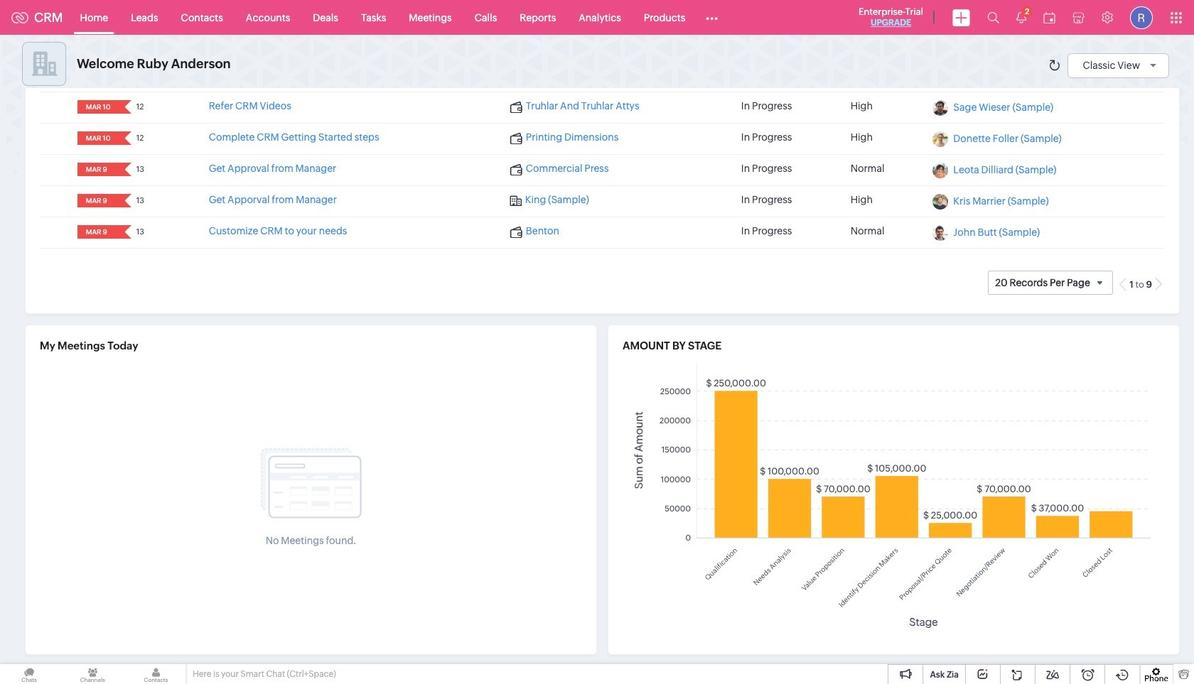 Task type: vqa. For each thing, say whether or not it's contained in the screenshot.
button
no



Task type: describe. For each thing, give the bounding box(es) containing it.
calendar image
[[1044, 12, 1056, 23]]

logo image
[[11, 12, 28, 23]]

channels image
[[63, 665, 122, 685]]

contacts image
[[127, 665, 185, 685]]

profile element
[[1122, 0, 1162, 34]]

create menu element
[[944, 0, 979, 34]]



Task type: locate. For each thing, give the bounding box(es) containing it.
signals element
[[1008, 0, 1036, 35]]

Other Modules field
[[697, 6, 728, 29]]

chats image
[[0, 665, 58, 685]]

profile image
[[1131, 6, 1154, 29]]

search image
[[988, 11, 1000, 23]]

search element
[[979, 0, 1008, 35]]

None field
[[82, 100, 115, 114], [82, 132, 115, 145], [82, 163, 115, 177], [82, 194, 115, 208], [82, 226, 115, 239], [82, 100, 115, 114], [82, 132, 115, 145], [82, 163, 115, 177], [82, 194, 115, 208], [82, 226, 115, 239]]

create menu image
[[953, 9, 971, 26]]



